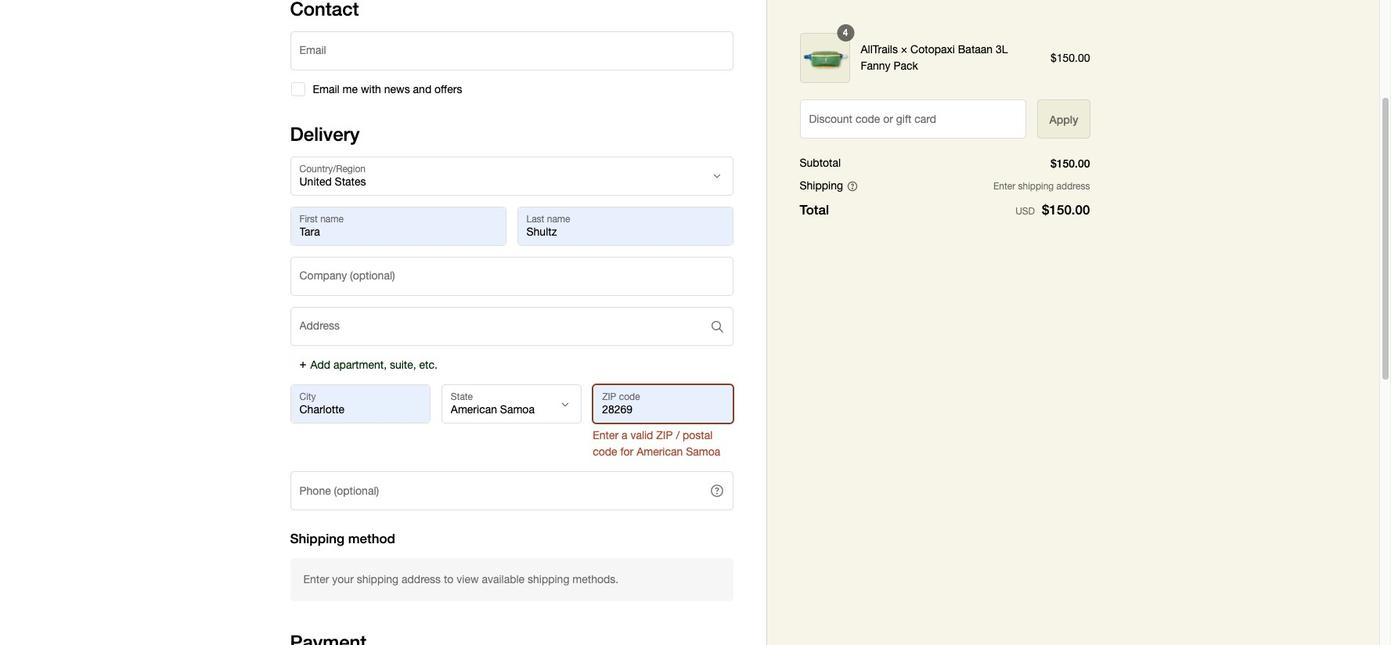 Task type: describe. For each thing, give the bounding box(es) containing it.
enter for enter your shipping address to view available shipping methods.
[[303, 573, 329, 585]]

suite,
[[390, 358, 416, 371]]

zip
[[656, 429, 673, 442]]

$150.00 row
[[800, 155, 1090, 172]]

methods.
[[573, 573, 619, 585]]

alltrails × cotopaxi bataan 3l fanny pack
[[861, 43, 1008, 72]]

delivery
[[290, 123, 360, 145]]

table containing total
[[800, 155, 1090, 220]]

total
[[800, 201, 829, 218]]

valid
[[631, 429, 653, 442]]

offers
[[435, 83, 462, 95]]

usd $150.00
[[1016, 201, 1090, 218]]

cotopaxi
[[911, 43, 955, 56]]

samoa
[[686, 446, 721, 458]]

/
[[676, 429, 680, 442]]

apply button
[[1038, 99, 1090, 139]]

add
[[310, 358, 331, 371]]

0 horizontal spatial address
[[402, 573, 441, 585]]

view
[[457, 573, 479, 585]]

$150.00 inside row
[[1051, 157, 1090, 170]]

Discount code or gift card text field
[[801, 100, 1026, 138]]

shipping method
[[290, 530, 395, 547]]

shipping row
[[800, 178, 1090, 194]]

fanny
[[861, 60, 891, 72]]

subtotal
[[800, 157, 841, 169]]

×
[[901, 43, 908, 56]]

a
[[622, 429, 628, 442]]

Phone (optional) telephone field
[[291, 472, 710, 510]]

available
[[482, 573, 525, 585]]

apartment,
[[334, 358, 387, 371]]

shipping inside row
[[1018, 181, 1054, 192]]

shipping for shipping method
[[290, 530, 345, 547]]

more information image
[[710, 484, 724, 498]]

Email email field
[[291, 32, 732, 70]]

etc.
[[419, 358, 438, 371]]



Task type: vqa. For each thing, say whether or not it's contained in the screenshot.
bottom Row
yes



Task type: locate. For each thing, give the bounding box(es) containing it.
0 horizontal spatial shipping
[[290, 530, 345, 547]]

bataan
[[958, 43, 993, 56]]

row containing total
[[800, 200, 1090, 220]]

2 vertical spatial enter
[[303, 573, 329, 585]]

Address text field
[[291, 307, 733, 345]]

enter for enter shipping address
[[994, 181, 1016, 192]]

1 row from the top
[[800, 24, 1090, 83]]

code
[[593, 446, 617, 458]]

2 row from the top
[[800, 200, 1090, 220]]

apply
[[1050, 112, 1079, 126]]

address inside shipping row
[[1057, 181, 1090, 192]]

1 horizontal spatial shipping
[[800, 179, 843, 192]]

None text field
[[291, 207, 505, 245]]

1 vertical spatial shipping
[[290, 530, 345, 547]]

3l
[[996, 43, 1008, 56]]

enter down $150.00 row
[[994, 181, 1016, 192]]

enter
[[994, 181, 1016, 192], [593, 429, 619, 442], [303, 573, 329, 585]]

alltrails
[[861, 43, 898, 56]]

usd
[[1016, 206, 1035, 217]]

enter for enter a valid zip / postal code for american samoa
[[593, 429, 619, 442]]

with
[[361, 83, 381, 95]]

to
[[444, 573, 454, 585]]

row
[[800, 24, 1090, 83], [800, 200, 1090, 220]]

row containing alltrails × cotopaxi bataan 3l fanny pack
[[800, 24, 1090, 83]]

postal
[[683, 429, 713, 442]]

enter your shipping address to view available shipping methods.
[[303, 573, 619, 585]]

Company (optional) text field
[[291, 257, 732, 295]]

address
[[1057, 181, 1090, 192], [402, 573, 441, 585]]

2 horizontal spatial shipping
[[1018, 181, 1054, 192]]

1 vertical spatial enter
[[593, 429, 619, 442]]

shipping policy image
[[847, 180, 858, 191]]

and
[[413, 83, 432, 95]]

1 horizontal spatial address
[[1057, 181, 1090, 192]]

shipping inside shipping row
[[800, 179, 843, 192]]

2 horizontal spatial enter
[[994, 181, 1016, 192]]

table
[[800, 155, 1090, 220]]

add apartment, suite, etc.
[[310, 358, 438, 371]]

enter left your
[[303, 573, 329, 585]]

for
[[620, 446, 634, 458]]

0 horizontal spatial shipping
[[357, 573, 399, 585]]

1 vertical spatial row
[[800, 200, 1090, 220]]

enter up 'code'
[[593, 429, 619, 442]]

email me with news and offers
[[313, 83, 462, 95]]

shipping up the usd
[[1018, 181, 1054, 192]]

shipping
[[1018, 181, 1054, 192], [357, 573, 399, 585], [528, 573, 570, 585]]

shipping
[[800, 179, 843, 192], [290, 530, 345, 547]]

me
[[343, 83, 358, 95]]

address left to
[[402, 573, 441, 585]]

shipping right your
[[357, 573, 399, 585]]

0 vertical spatial shipping
[[800, 179, 843, 192]]

$150.00 up enter shipping address
[[1051, 157, 1090, 170]]

2 vertical spatial $150.00
[[1042, 201, 1090, 218]]

1 vertical spatial $150.00
[[1051, 157, 1090, 170]]

0 horizontal spatial enter
[[303, 573, 329, 585]]

email
[[313, 83, 340, 95]]

0 vertical spatial enter
[[994, 181, 1016, 192]]

1 vertical spatial address
[[402, 573, 441, 585]]

enter inside shipping row
[[994, 181, 1016, 192]]

news
[[384, 83, 410, 95]]

4
[[843, 27, 848, 38]]

0 vertical spatial $150.00
[[1051, 51, 1090, 64]]

shipping right the available
[[528, 573, 570, 585]]

4 cell
[[800, 24, 854, 83]]

Email me with news and offers checkbox
[[290, 81, 306, 97]]

shipping down subtotal
[[800, 179, 843, 192]]

address up usd $150.00
[[1057, 181, 1090, 192]]

american
[[637, 446, 683, 458]]

method
[[348, 530, 395, 547]]

enter inside "enter a valid zip / postal code for american samoa"
[[593, 429, 619, 442]]

pack
[[894, 60, 918, 72]]

shipping for shipping
[[800, 179, 843, 192]]

shipping up your
[[290, 530, 345, 547]]

alltrails × cotopaxi bataan 3l fanny pack bag cotopaxi image
[[800, 33, 850, 83]]

enter shipping address
[[994, 181, 1090, 192]]

add apartment, suite, etc. button
[[299, 357, 438, 373]]

0 vertical spatial address
[[1057, 181, 1090, 192]]

enter a valid zip / postal code for american samoa
[[593, 429, 721, 458]]

$150.00
[[1051, 51, 1090, 64], [1051, 157, 1090, 170], [1042, 201, 1090, 218]]

your
[[332, 573, 354, 585]]

$150.00 down enter shipping address
[[1042, 201, 1090, 218]]

None text field
[[518, 207, 732, 245], [291, 385, 430, 423], [594, 385, 732, 423], [518, 207, 732, 245], [291, 385, 430, 423], [594, 385, 732, 423]]

1 horizontal spatial enter
[[593, 429, 619, 442]]

$150.00 up apply "button"
[[1051, 51, 1090, 64]]

0 vertical spatial row
[[800, 24, 1090, 83]]

1 horizontal spatial shipping
[[528, 573, 570, 585]]



